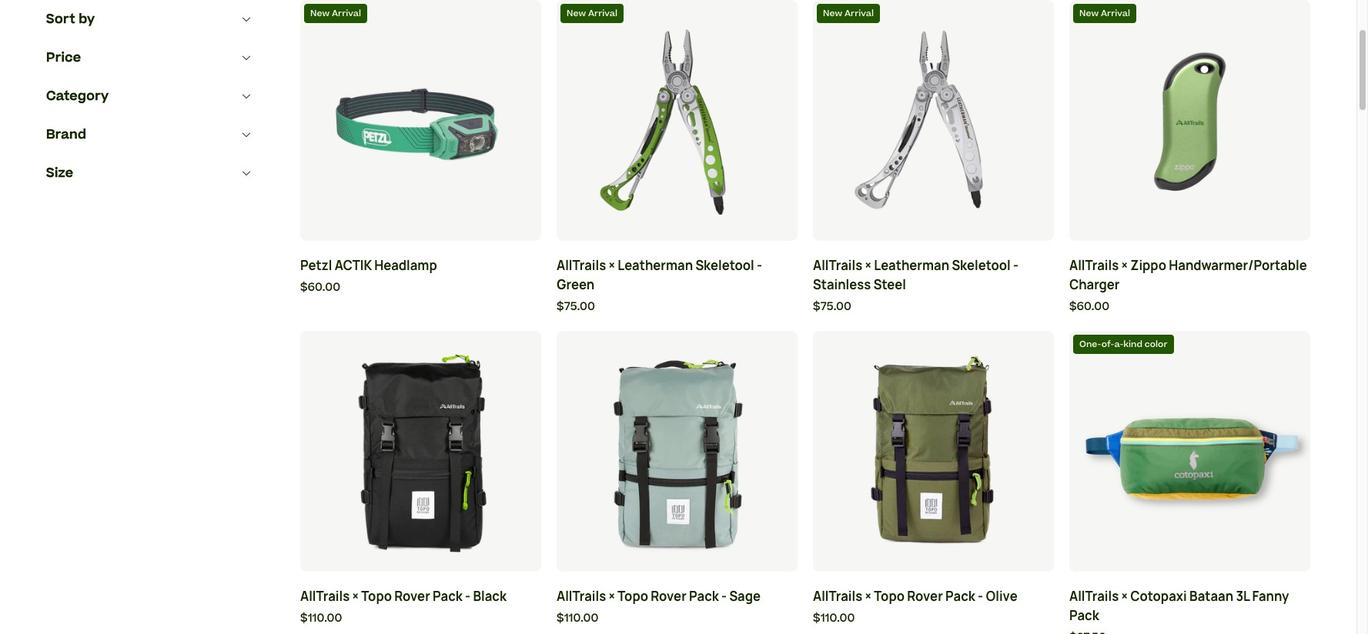 Task type: vqa. For each thing, say whether or not it's contained in the screenshot.
AllTrails × Huckberry Tee - Gray $35.00
no



Task type: describe. For each thing, give the bounding box(es) containing it.
$75.00 inside the alltrails × leatherman skeletool - green $75.00
[[557, 299, 595, 315]]

3l
[[1237, 589, 1250, 606]]

category button
[[46, 77, 254, 115]]

$75.00 link for $75.00
[[557, 299, 798, 316]]

skeletool for alltrails × leatherman skeletool - green
[[696, 257, 755, 274]]

$60.00 inside alltrails × zippo handwarmer/portable charger $60.00
[[1070, 299, 1110, 315]]

alltrails for alltrails × leatherman skeletool - green
[[557, 257, 606, 274]]

$110.00 link for olive
[[814, 611, 1055, 628]]

petzl
[[300, 257, 332, 274]]

handwarmer/portable
[[1170, 257, 1308, 274]]

pack for olive
[[946, 589, 976, 606]]

alltrails × topo rover pack - black $110.00
[[300, 589, 507, 627]]

green
[[557, 276, 595, 293]]

skeletool for alltrails × leatherman skeletool - stainless steel
[[953, 257, 1011, 274]]

× for alltrails × topo rover pack - olive
[[866, 589, 872, 606]]

- for alltrails × topo rover pack - sage
[[722, 589, 727, 606]]

stainless
[[814, 276, 872, 293]]

topo for alltrails × topo rover pack - sage
[[618, 589, 649, 606]]

fanny
[[1253, 589, 1290, 606]]

alltrails × zippo handwarmer/portable charger link
[[1070, 256, 1311, 295]]

charger
[[1070, 276, 1120, 293]]

sort
[[46, 10, 75, 28]]

cotopaxi
[[1131, 589, 1188, 606]]

alltrails inside alltrails × cotopaxi bataan 3l fanny pack
[[1070, 589, 1120, 606]]

headlamp
[[375, 257, 437, 274]]

black
[[473, 589, 507, 606]]

alltrails for alltrails × topo rover pack - olive
[[814, 589, 863, 606]]

$110.00 link for sage
[[557, 611, 798, 628]]

rover for black
[[395, 589, 430, 606]]

- for alltrails × topo rover pack - black
[[465, 589, 471, 606]]

sage
[[730, 589, 761, 606]]

alltrails × topo rover pack - olive link
[[814, 588, 1055, 607]]

size button
[[46, 154, 254, 192]]

$110.00 for alltrails × topo rover pack - black
[[300, 611, 342, 627]]

by
[[79, 10, 95, 28]]

pack for black
[[433, 589, 463, 606]]

topo for alltrails × topo rover pack - black
[[362, 589, 392, 606]]

alltrails × leatherman skeletool - green $75.00
[[557, 257, 763, 315]]

category
[[46, 87, 109, 105]]

alltrails × topo rover pack - black link
[[300, 588, 542, 607]]

leatherman for steel
[[875, 257, 950, 274]]

rover for olive
[[908, 589, 944, 606]]

× for alltrails × leatherman skeletool - green
[[609, 257, 616, 274]]

$110.00 link for black
[[300, 611, 542, 628]]

petzl actik headlamp link
[[300, 256, 542, 276]]

price
[[46, 48, 81, 67]]



Task type: locate. For each thing, give the bounding box(es) containing it.
alltrails × topo rover pack - olive $110.00
[[814, 589, 1018, 627]]

- for alltrails × topo rover pack - olive
[[978, 589, 984, 606]]

pack inside alltrails × topo rover pack - olive $110.00
[[946, 589, 976, 606]]

rover for sage
[[651, 589, 687, 606]]

3 $110.00 from the left
[[814, 611, 855, 627]]

olive
[[986, 589, 1018, 606]]

1 horizontal spatial topo
[[618, 589, 649, 606]]

topo inside alltrails × topo rover pack - olive $110.00
[[875, 589, 905, 606]]

1 vertical spatial $60.00
[[1070, 299, 1110, 315]]

bataan
[[1190, 589, 1234, 606]]

1 $75.00 from the left
[[557, 299, 595, 315]]

2 $110.00 link from the left
[[557, 611, 798, 628]]

pack inside alltrails × topo rover pack - sage $110.00
[[690, 589, 719, 606]]

pack for sage
[[690, 589, 719, 606]]

1 $110.00 from the left
[[300, 611, 342, 627]]

alltrails for alltrails × leatherman skeletool - stainless steel
[[814, 257, 863, 274]]

0 horizontal spatial $75.00 link
[[557, 299, 798, 316]]

0 horizontal spatial $60.00
[[300, 279, 341, 296]]

2 topo from the left
[[618, 589, 649, 606]]

alltrails × cotopaxi bataan 3l fanny pack link
[[1070, 588, 1311, 626]]

pack inside alltrails × cotopaxi bataan 3l fanny pack
[[1070, 608, 1100, 625]]

skeletool
[[696, 257, 755, 274], [953, 257, 1011, 274]]

$60.00 link down petzl actik headlamp link
[[300, 279, 542, 297]]

alltrails for alltrails × topo rover pack - sage
[[557, 589, 606, 606]]

$110.00 link down alltrails × topo rover pack - sage link
[[557, 611, 798, 628]]

0 horizontal spatial leatherman
[[618, 257, 693, 274]]

$110.00 link
[[300, 611, 542, 628], [557, 611, 798, 628], [814, 611, 1055, 628]]

topo for alltrails × topo rover pack - olive
[[875, 589, 905, 606]]

$60.00 link for headlamp
[[300, 279, 542, 297]]

0 horizontal spatial $110.00
[[300, 611, 342, 627]]

$75.00 down green
[[557, 299, 595, 315]]

topo
[[362, 589, 392, 606], [618, 589, 649, 606], [875, 589, 905, 606]]

0 horizontal spatial topo
[[362, 589, 392, 606]]

alltrails inside alltrails × zippo handwarmer/portable charger $60.00
[[1070, 257, 1120, 274]]

1 horizontal spatial $60.00
[[1070, 299, 1110, 315]]

$110.00 for alltrails × topo rover pack - olive
[[814, 611, 855, 627]]

0 horizontal spatial $60.00 link
[[300, 279, 542, 297]]

× inside alltrails × topo rover pack - olive $110.00
[[866, 589, 872, 606]]

0 vertical spatial $60.00
[[300, 279, 341, 296]]

$75.00 link
[[557, 299, 798, 316], [814, 299, 1055, 316]]

2 skeletool from the left
[[953, 257, 1011, 274]]

alltrails × zippo handwarmer/portable charger $60.00
[[1070, 257, 1308, 315]]

pack inside alltrails × topo rover pack - black $110.00
[[433, 589, 463, 606]]

1 horizontal spatial leatherman
[[875, 257, 950, 274]]

3 rover from the left
[[908, 589, 944, 606]]

topo inside alltrails × topo rover pack - sage $110.00
[[618, 589, 649, 606]]

steel
[[874, 276, 907, 293]]

$75.00 down 'stainless'
[[814, 299, 852, 315]]

sort by button
[[46, 0, 254, 38]]

2 horizontal spatial $110.00 link
[[814, 611, 1055, 628]]

2 $75.00 from the left
[[814, 299, 852, 315]]

alltrails inside alltrails × leatherman skeletool - stainless steel $75.00
[[814, 257, 863, 274]]

skeletool inside alltrails × leatherman skeletool - stainless steel $75.00
[[953, 257, 1011, 274]]

2 horizontal spatial rover
[[908, 589, 944, 606]]

× inside alltrails × cotopaxi bataan 3l fanny pack
[[1122, 589, 1129, 606]]

$75.00 inside alltrails × leatherman skeletool - stainless steel $75.00
[[814, 299, 852, 315]]

$75.00
[[557, 299, 595, 315], [814, 299, 852, 315]]

× for alltrails × leatherman skeletool - stainless steel
[[866, 257, 872, 274]]

rover inside alltrails × topo rover pack - black $110.00
[[395, 589, 430, 606]]

alltrails inside the alltrails × leatherman skeletool - green $75.00
[[557, 257, 606, 274]]

alltrails
[[557, 257, 606, 274], [814, 257, 863, 274], [1070, 257, 1120, 274], [300, 589, 350, 606], [557, 589, 606, 606], [814, 589, 863, 606], [1070, 589, 1120, 606]]

alltrails inside alltrails × topo rover pack - olive $110.00
[[814, 589, 863, 606]]

alltrails × leatherman skeletool - stainless steel $75.00
[[814, 257, 1019, 315]]

alltrails × topo rover pack - sage link
[[557, 588, 798, 607]]

1 rover from the left
[[395, 589, 430, 606]]

$60.00 down petzl on the left
[[300, 279, 341, 296]]

actik
[[335, 257, 372, 274]]

leatherman for $75.00
[[618, 257, 693, 274]]

× for alltrails × topo rover pack - sage
[[609, 589, 616, 606]]

1 leatherman from the left
[[618, 257, 693, 274]]

2 leatherman from the left
[[875, 257, 950, 274]]

$75.00 link down alltrails × leatherman skeletool - stainless steel link
[[814, 299, 1055, 316]]

$110.00 for alltrails × topo rover pack - sage
[[557, 611, 599, 627]]

$60.00 link for zippo
[[1070, 299, 1311, 316]]

1 vertical spatial $60.00 link
[[1070, 299, 1311, 316]]

alltrails for alltrails × topo rover pack - black
[[300, 589, 350, 606]]

× inside alltrails × topo rover pack - black $110.00
[[352, 589, 359, 606]]

alltrails × cotopaxi bataan 3l fanny pack
[[1070, 589, 1290, 625]]

$60.00 link
[[300, 279, 542, 297], [1070, 299, 1311, 316]]

×
[[609, 257, 616, 274], [866, 257, 872, 274], [1122, 257, 1129, 274], [352, 589, 359, 606], [609, 589, 616, 606], [866, 589, 872, 606], [1122, 589, 1129, 606]]

$110.00 inside alltrails × topo rover pack - olive $110.00
[[814, 611, 855, 627]]

1 horizontal spatial $110.00
[[557, 611, 599, 627]]

0 horizontal spatial $75.00
[[557, 299, 595, 315]]

2 horizontal spatial $110.00
[[814, 611, 855, 627]]

3 $110.00 link from the left
[[814, 611, 1055, 628]]

petzl actik headlamp $60.00
[[300, 257, 437, 296]]

$60.00
[[300, 279, 341, 296], [1070, 299, 1110, 315]]

0 horizontal spatial rover
[[395, 589, 430, 606]]

$75.00 link down alltrails × leatherman skeletool - green link
[[557, 299, 798, 316]]

0 horizontal spatial skeletool
[[696, 257, 755, 274]]

0 horizontal spatial $110.00 link
[[300, 611, 542, 628]]

2 horizontal spatial topo
[[875, 589, 905, 606]]

leatherman
[[618, 257, 693, 274], [875, 257, 950, 274]]

- inside alltrails × topo rover pack - sage $110.00
[[722, 589, 727, 606]]

leatherman inside the alltrails × leatherman skeletool - green $75.00
[[618, 257, 693, 274]]

× inside alltrails × zippo handwarmer/portable charger $60.00
[[1122, 257, 1129, 274]]

alltrails for alltrails × zippo handwarmer/portable charger
[[1070, 257, 1120, 274]]

$60.00 link down alltrails × zippo handwarmer/portable charger link
[[1070, 299, 1311, 316]]

0 vertical spatial $60.00 link
[[300, 279, 542, 297]]

1 horizontal spatial $75.00 link
[[814, 299, 1055, 316]]

$75.00 link for steel
[[814, 299, 1055, 316]]

$110.00 link down alltrails × topo rover pack - olive link at the bottom of the page
[[814, 611, 1055, 628]]

1 horizontal spatial rover
[[651, 589, 687, 606]]

rover
[[395, 589, 430, 606], [651, 589, 687, 606], [908, 589, 944, 606]]

alltrails inside alltrails × topo rover pack - sage $110.00
[[557, 589, 606, 606]]

pack
[[433, 589, 463, 606], [690, 589, 719, 606], [946, 589, 976, 606], [1070, 608, 1100, 625]]

skeletool inside the alltrails × leatherman skeletool - green $75.00
[[696, 257, 755, 274]]

1 topo from the left
[[362, 589, 392, 606]]

alltrails × leatherman skeletool - stainless steel link
[[814, 256, 1055, 295]]

$60.00 inside 'petzl actik headlamp $60.00'
[[300, 279, 341, 296]]

1 skeletool from the left
[[696, 257, 755, 274]]

$110.00 link down alltrails × topo rover pack - black link
[[300, 611, 542, 628]]

-
[[757, 257, 763, 274], [1014, 257, 1019, 274], [465, 589, 471, 606], [722, 589, 727, 606], [978, 589, 984, 606]]

rover inside alltrails × topo rover pack - olive $110.00
[[908, 589, 944, 606]]

$60.00 down charger
[[1070, 299, 1110, 315]]

× inside alltrails × topo rover pack - sage $110.00
[[609, 589, 616, 606]]

- inside alltrails × topo rover pack - olive $110.00
[[978, 589, 984, 606]]

brand button
[[46, 115, 254, 154]]

× inside alltrails × leatherman skeletool - stainless steel $75.00
[[866, 257, 872, 274]]

1 horizontal spatial $60.00 link
[[1070, 299, 1311, 316]]

2 rover from the left
[[651, 589, 687, 606]]

$110.00
[[300, 611, 342, 627], [557, 611, 599, 627], [814, 611, 855, 627]]

size
[[46, 164, 73, 182]]

2 $75.00 link from the left
[[814, 299, 1055, 316]]

alltrails × topo rover pack - sage $110.00
[[557, 589, 761, 627]]

rover inside alltrails × topo rover pack - sage $110.00
[[651, 589, 687, 606]]

× for alltrails × zippo handwarmer/portable charger
[[1122, 257, 1129, 274]]

× inside the alltrails × leatherman skeletool - green $75.00
[[609, 257, 616, 274]]

- inside alltrails × topo rover pack - black $110.00
[[465, 589, 471, 606]]

leatherman inside alltrails × leatherman skeletool - stainless steel $75.00
[[875, 257, 950, 274]]

- inside the alltrails × leatherman skeletool - green $75.00
[[757, 257, 763, 274]]

brand
[[46, 125, 87, 144]]

3 topo from the left
[[875, 589, 905, 606]]

alltrails inside alltrails × topo rover pack - black $110.00
[[300, 589, 350, 606]]

× for alltrails × topo rover pack - black
[[352, 589, 359, 606]]

$110.00 inside alltrails × topo rover pack - black $110.00
[[300, 611, 342, 627]]

zippo
[[1131, 257, 1167, 274]]

2 $110.00 from the left
[[557, 611, 599, 627]]

$110.00 inside alltrails × topo rover pack - sage $110.00
[[557, 611, 599, 627]]

topo inside alltrails × topo rover pack - black $110.00
[[362, 589, 392, 606]]

price button
[[46, 38, 254, 77]]

1 $75.00 link from the left
[[557, 299, 798, 316]]

- inside alltrails × leatherman skeletool - stainless steel $75.00
[[1014, 257, 1019, 274]]

1 $110.00 link from the left
[[300, 611, 542, 628]]

sort by
[[46, 10, 95, 28]]

1 horizontal spatial $75.00
[[814, 299, 852, 315]]

1 horizontal spatial skeletool
[[953, 257, 1011, 274]]

alltrails × leatherman skeletool - green link
[[557, 256, 798, 295]]

1 horizontal spatial $110.00 link
[[557, 611, 798, 628]]



